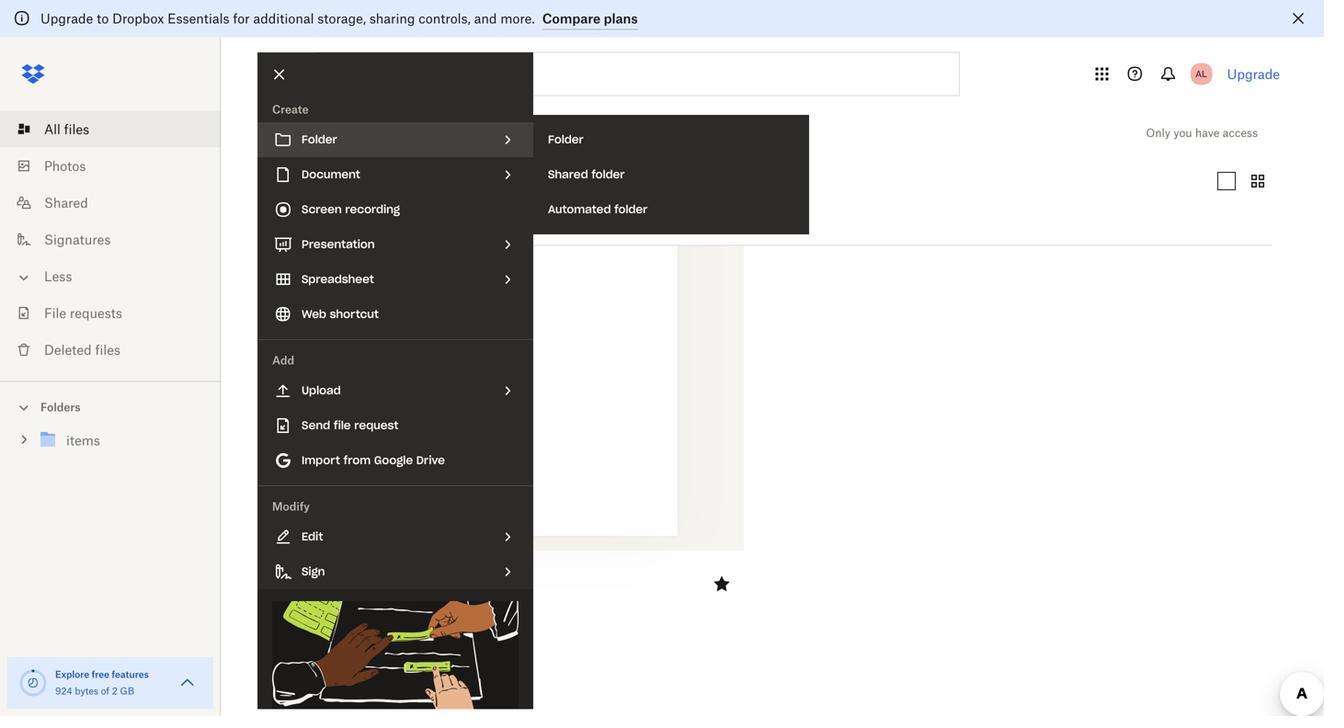 Task type: locate. For each thing, give the bounding box(es) containing it.
0 vertical spatial folder
[[592, 167, 625, 182]]

folder right automated
[[615, 202, 648, 217]]

upgrade link
[[1228, 66, 1280, 82]]

all files list item
[[0, 111, 221, 148]]

0 vertical spatial upgrade
[[40, 11, 93, 26]]

photos link
[[15, 148, 221, 184]]

and
[[474, 11, 497, 26]]

you
[[1174, 126, 1193, 140]]

dropbox image
[[15, 56, 52, 92]]

upload menu item
[[258, 373, 533, 408]]

automated
[[548, 202, 611, 217]]

1 horizontal spatial bytes
[[315, 587, 343, 601]]

menu
[[258, 52, 533, 716], [533, 115, 809, 235]]

shared link
[[15, 184, 221, 221]]

0 horizontal spatial all files
[[44, 121, 89, 137]]

shared
[[548, 167, 588, 182], [44, 195, 88, 211]]

presentation menu item
[[258, 227, 533, 262]]

all up the photos
[[44, 121, 61, 137]]

create
[[272, 103, 309, 116]]

upgrade for upgrade to dropbox essentials for additional storage, sharing controls, and more. compare plans
[[40, 11, 93, 26]]

all
[[258, 120, 282, 146], [44, 121, 61, 137]]

web shortcut
[[302, 307, 379, 321]]

alert
[[0, 0, 1324, 37]]

less image
[[15, 269, 33, 287]]

all inside list item
[[44, 121, 61, 137]]

to
[[97, 11, 109, 26]]

folder up automated folder
[[592, 167, 625, 182]]

0 horizontal spatial all
[[44, 121, 61, 137]]

shortcut
[[330, 307, 379, 321]]

folder
[[592, 167, 625, 182], [615, 202, 648, 217]]

storage,
[[318, 11, 366, 26]]

folder up shared folder
[[548, 132, 584, 147]]

bytes down sign
[[315, 587, 343, 601]]

files down create
[[288, 120, 331, 146]]

quota usage element
[[18, 669, 48, 698]]

bytes inside the explore free features 924 bytes of 2 gb
[[75, 686, 98, 697]]

1 vertical spatial upgrade
[[1228, 66, 1280, 82]]

924
[[55, 686, 72, 697]]

1 horizontal spatial all files
[[258, 120, 331, 146]]

1 vertical spatial folder
[[615, 202, 648, 217]]

0 horizontal spatial folder
[[302, 132, 337, 147]]

1 horizontal spatial shared
[[548, 167, 588, 182]]

1 horizontal spatial all
[[258, 120, 282, 146]]

compare plans button
[[542, 8, 638, 30]]

0 horizontal spatial upgrade
[[40, 11, 93, 26]]

files
[[288, 120, 331, 146], [64, 121, 89, 137], [95, 342, 120, 358]]

all files down create
[[258, 120, 331, 146]]

folder for automated folder
[[615, 202, 648, 217]]

upgrade to dropbox essentials for additional storage, sharing controls, and more. compare plans
[[40, 11, 638, 26]]

close image
[[264, 59, 295, 90]]

files inside list item
[[64, 121, 89, 137]]

starred
[[358, 173, 404, 189]]

bytes
[[315, 587, 343, 601], [75, 686, 98, 697]]

import from google drive menu item
[[258, 443, 533, 478]]

resume pdf • 809 bytes
[[258, 567, 343, 601]]

folders
[[40, 401, 81, 414]]

all files
[[258, 120, 331, 146], [44, 121, 89, 137]]

edit
[[302, 530, 323, 544]]

less
[[44, 269, 72, 284]]

0 horizontal spatial files
[[64, 121, 89, 137]]

bytes left of
[[75, 686, 98, 697]]

explore free features 924 bytes of 2 gb
[[55, 669, 149, 697]]

•
[[284, 587, 287, 601]]

photos
[[44, 158, 86, 174]]

spreadsheet menu item
[[258, 262, 533, 297]]

deleted
[[44, 342, 92, 358]]

request
[[354, 418, 399, 433]]

upgrade left the "to"
[[40, 11, 93, 26]]

explore
[[55, 669, 89, 681]]

all files up the photos
[[44, 121, 89, 137]]

0 vertical spatial shared
[[548, 167, 588, 182]]

1 horizontal spatial files
[[95, 342, 120, 358]]

file, resume.pdf row
[[251, 65, 744, 613]]

0 horizontal spatial bytes
[[75, 686, 98, 697]]

features
[[112, 669, 149, 681]]

starred button
[[343, 166, 419, 196]]

essentials
[[168, 11, 230, 26]]

list
[[0, 100, 221, 381]]

web shortcut menu item
[[258, 297, 533, 332]]

file
[[44, 305, 66, 321]]

folders button
[[0, 393, 221, 420]]

upgrade up access
[[1228, 66, 1280, 82]]

shared up automated
[[548, 167, 588, 182]]

send file request
[[302, 418, 399, 433]]

809
[[290, 587, 312, 601]]

requests
[[70, 305, 122, 321]]

only you have access
[[1146, 126, 1258, 140]]

1 horizontal spatial folder
[[548, 132, 584, 147]]

from
[[344, 453, 371, 468]]

spreadsheet
[[302, 272, 374, 287]]

2 folder from the left
[[548, 132, 584, 147]]

files down the file requests link
[[95, 342, 120, 358]]

pdf
[[258, 587, 281, 601]]

1 horizontal spatial upgrade
[[1228, 66, 1280, 82]]

0 horizontal spatial shared
[[44, 195, 88, 211]]

folder up document
[[302, 132, 337, 147]]

1 vertical spatial shared
[[44, 195, 88, 211]]

shared down the photos
[[44, 195, 88, 211]]

all files inside list item
[[44, 121, 89, 137]]

alert containing upgrade to dropbox essentials for additional storage, sharing controls, and more.
[[0, 0, 1324, 37]]

upgrade
[[40, 11, 93, 26], [1228, 66, 1280, 82]]

all down create
[[258, 120, 282, 146]]

dropbox
[[112, 11, 164, 26]]

bytes for resume
[[315, 587, 343, 601]]

folder menu item
[[258, 122, 533, 157]]

shared for shared
[[44, 195, 88, 211]]

0 vertical spatial bytes
[[315, 587, 343, 601]]

recents button
[[258, 166, 336, 196]]

bytes inside resume pdf • 809 bytes
[[315, 587, 343, 601]]

folder
[[302, 132, 337, 147], [548, 132, 584, 147]]

deleted files link
[[15, 332, 221, 368]]

1 folder from the left
[[302, 132, 337, 147]]

document
[[302, 167, 360, 182]]

1 vertical spatial bytes
[[75, 686, 98, 697]]

2 horizontal spatial files
[[288, 120, 331, 146]]

files up the photos
[[64, 121, 89, 137]]



Task type: vqa. For each thing, say whether or not it's contained in the screenshot.
Import
yes



Task type: describe. For each thing, give the bounding box(es) containing it.
controls,
[[419, 11, 471, 26]]

plans
[[604, 11, 638, 26]]

screen recording
[[302, 202, 400, 217]]

deleted files
[[44, 342, 120, 358]]

signatures link
[[15, 221, 221, 258]]

send file request menu item
[[258, 408, 533, 443]]

name
[[258, 219, 295, 235]]

2
[[112, 686, 118, 697]]

screen recording menu item
[[258, 192, 533, 227]]

upgrade for upgrade
[[1228, 66, 1280, 82]]

files for all files link
[[64, 121, 89, 137]]

shared folder
[[548, 167, 625, 182]]

file
[[334, 418, 351, 433]]

file requests link
[[15, 295, 221, 332]]

have
[[1196, 126, 1220, 140]]

edit menu item
[[258, 520, 533, 555]]

upload
[[302, 384, 341, 398]]

gb
[[120, 686, 134, 697]]

of
[[101, 686, 109, 697]]

screen
[[302, 202, 342, 217]]

folder inside folder menu item
[[302, 132, 337, 147]]

add
[[272, 354, 294, 367]]

additional
[[253, 11, 314, 26]]

sign menu item
[[258, 555, 533, 590]]

import from google drive
[[302, 453, 445, 468]]

folder for shared folder
[[592, 167, 625, 182]]

for
[[233, 11, 250, 26]]

file requests
[[44, 305, 122, 321]]

more.
[[501, 11, 535, 26]]

recents
[[272, 173, 321, 189]]

bytes for explore
[[75, 686, 98, 697]]

automated folder
[[548, 202, 648, 217]]

shared for shared folder
[[548, 167, 588, 182]]

compare
[[542, 11, 601, 26]]

resume
[[258, 567, 304, 583]]

sign
[[302, 565, 325, 579]]

recording
[[345, 202, 400, 217]]

presentation
[[302, 237, 375, 252]]

files for the deleted files link in the left of the page
[[95, 342, 120, 358]]

drive
[[416, 453, 445, 468]]

sharing
[[370, 11, 415, 26]]

list containing all files
[[0, 100, 221, 381]]

document menu item
[[258, 157, 533, 192]]

name button
[[258, 216, 412, 238]]

send
[[302, 418, 330, 433]]

import
[[302, 453, 340, 468]]

all files link
[[15, 111, 221, 148]]

access
[[1223, 126, 1258, 140]]

signatures
[[44, 232, 111, 247]]

google
[[374, 453, 413, 468]]

only
[[1146, 126, 1171, 140]]

modify
[[272, 500, 310, 514]]

resume button
[[258, 567, 696, 583]]

free
[[92, 669, 109, 681]]

web
[[302, 307, 326, 321]]



